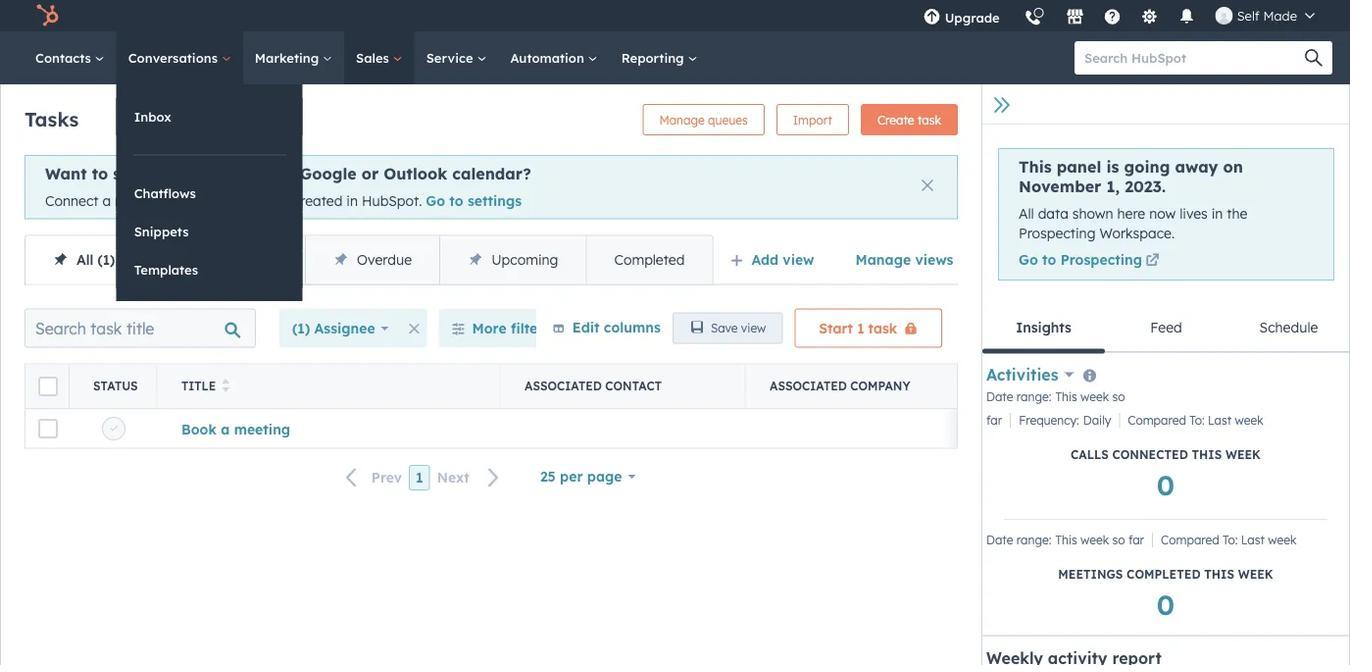 Task type: vqa. For each thing, say whether or not it's contained in the screenshot.
Completed link
yes



Task type: locate. For each thing, give the bounding box(es) containing it.
this for week
[[1056, 389, 1078, 404]]

view inside button
[[741, 321, 766, 336]]

compared right daily
[[1128, 413, 1187, 427]]

1 vertical spatial go
[[1019, 251, 1039, 268]]

1 horizontal spatial 1
[[416, 469, 423, 486]]

0 vertical spatial 0
[[1157, 467, 1175, 502]]

november
[[1019, 177, 1102, 196]]

1 vertical spatial all
[[77, 251, 94, 268]]

2 date from the top
[[987, 532, 1014, 547]]

0 horizontal spatial view
[[741, 321, 766, 336]]

0 inside calls connected this week element
[[1157, 467, 1175, 502]]

compared to: last week
[[1128, 413, 1264, 427], [1162, 532, 1297, 547]]

per
[[560, 468, 583, 485]]

calls connected this week element
[[987, 384, 1346, 511]]

1 button
[[409, 465, 430, 490]]

1 vertical spatial task
[[869, 319, 898, 337]]

last inside calls connected this week element
[[1209, 413, 1232, 427]]

this inside this week so far
[[1056, 389, 1078, 404]]

0 horizontal spatial far
[[987, 413, 1003, 427]]

0 vertical spatial far
[[987, 413, 1003, 427]]

upcoming
[[492, 251, 559, 268]]

1 vertical spatial view
[[741, 321, 766, 336]]

1 horizontal spatial manage
[[856, 251, 911, 268]]

hubspot link
[[24, 4, 74, 27]]

range: for date range:
[[1017, 389, 1052, 404]]

notifications button
[[1171, 0, 1204, 31]]

0 vertical spatial a
[[102, 192, 111, 209]]

go down 'outlook'
[[426, 192, 445, 209]]

go
[[426, 192, 445, 209], [1019, 251, 1039, 268]]

view inside popup button
[[783, 251, 815, 268]]

0
[[1157, 467, 1175, 502], [1157, 587, 1175, 621]]

associated for associated contact
[[525, 378, 602, 393]]

1 range: from the top
[[1017, 389, 1052, 404]]

0 horizontal spatial task
[[869, 319, 898, 337]]

this inside this panel is going away on november 1, 2023.
[[1019, 157, 1052, 177]]

so inside this week so far
[[1113, 389, 1126, 404]]

save
[[711, 321, 738, 336]]

1 horizontal spatial in
[[1212, 205, 1224, 222]]

help image
[[1104, 9, 1122, 26]]

0 vertical spatial prospecting
[[1019, 224, 1096, 241]]

0 horizontal spatial last
[[1209, 413, 1232, 427]]

compared down calls connected this week element
[[1162, 532, 1220, 547]]

2 0 button from the top
[[1157, 585, 1175, 623]]

0 vertical spatial tasks
[[186, 164, 228, 183]]

1 associated from the left
[[525, 378, 602, 393]]

0 vertical spatial range:
[[1017, 389, 1052, 404]]

(1) assignee
[[292, 319, 375, 337]]

prospecting
[[1019, 224, 1096, 241], [1061, 251, 1143, 268]]

edit
[[573, 318, 600, 335]]

1
[[103, 251, 110, 268], [858, 319, 865, 337], [416, 469, 423, 486]]

in left the
[[1212, 205, 1224, 222]]

link opens in a new window image
[[1146, 252, 1160, 272], [1146, 255, 1160, 268]]

sales link
[[344, 31, 415, 84]]

manage views link
[[843, 240, 967, 279]]

associated company
[[770, 378, 911, 393]]

templates link
[[116, 251, 303, 288]]

tab list
[[983, 304, 1351, 353]]

your up 'created'
[[258, 164, 295, 183]]

1 vertical spatial date
[[987, 532, 1014, 547]]

column header
[[26, 365, 70, 408]]

week inside this week so far
[[1081, 389, 1110, 404]]

overdue link
[[305, 236, 440, 284]]

far inside this week so far
[[987, 413, 1003, 427]]

1 0 from the top
[[1157, 467, 1175, 502]]

1 so from the top
[[1113, 389, 1126, 404]]

here
[[1118, 205, 1146, 222]]

schedule link
[[1228, 304, 1351, 351]]

save view
[[711, 321, 766, 336]]

week
[[1081, 389, 1110, 404], [1236, 413, 1264, 427], [1081, 532, 1110, 547], [1269, 532, 1297, 547]]

2 vertical spatial 1
[[416, 469, 423, 486]]

going
[[1125, 157, 1171, 177]]

on right away
[[1224, 157, 1244, 177]]

or
[[362, 164, 379, 183]]

compared to: last week inside calls connected this week element
[[1128, 413, 1264, 427]]

1 horizontal spatial far
[[1129, 532, 1145, 547]]

0 button
[[1157, 466, 1175, 503], [1157, 585, 1175, 623]]

1 inside button
[[416, 469, 423, 486]]

date for date range:
[[987, 389, 1014, 404]]

view right save
[[741, 321, 766, 336]]

conversations
[[128, 50, 221, 66]]

to left "see"
[[92, 164, 108, 183]]

1 horizontal spatial view
[[783, 251, 815, 268]]

calendar
[[145, 192, 201, 209]]

self
[[1238, 7, 1260, 24]]

1 horizontal spatial a
[[221, 420, 230, 437]]

all ( 1 )
[[77, 251, 115, 268]]

on inside this panel is going away on november 1, 2023.
[[1224, 157, 1244, 177]]

prospecting inside all data shown here now lives in the prospecting workspace.
[[1019, 224, 1096, 241]]

1 horizontal spatial task
[[918, 112, 942, 127]]

Search task title search field
[[25, 309, 256, 348]]

0 horizontal spatial all
[[77, 251, 94, 268]]

associated inside the associated contact column header
[[525, 378, 602, 393]]

pagination navigation
[[334, 465, 512, 491]]

go down data
[[1019, 251, 1039, 268]]

start
[[819, 319, 853, 337]]

1 vertical spatial far
[[1129, 532, 1145, 547]]

1 right the prev at the bottom left
[[416, 469, 423, 486]]

hubspot image
[[35, 4, 59, 27]]

task inside banner
[[918, 112, 942, 127]]

manage left queues
[[660, 112, 705, 127]]

all inside navigation
[[77, 251, 94, 268]]

25
[[540, 468, 556, 485]]

1 horizontal spatial tasks
[[255, 192, 289, 209]]

associated down edit
[[525, 378, 602, 393]]

frequency: daily
[[1019, 413, 1112, 427]]

0 horizontal spatial 1
[[103, 251, 110, 268]]

0 vertical spatial task
[[918, 112, 942, 127]]

1 vertical spatial manage
[[856, 251, 911, 268]]

0 horizontal spatial manage
[[660, 112, 705, 127]]

all left ( at the left
[[77, 251, 94, 268]]

view for add view
[[783, 251, 815, 268]]

manage views
[[856, 251, 954, 268]]

your
[[144, 164, 181, 183], [258, 164, 295, 183]]

0 horizontal spatial associated
[[525, 378, 602, 393]]

prospecting down workspace.
[[1061, 251, 1143, 268]]

manage
[[660, 112, 705, 127], [856, 251, 911, 268]]

1 vertical spatial tasks
[[255, 192, 289, 209]]

this
[[1019, 157, 1052, 177], [1056, 389, 1078, 404], [1056, 532, 1078, 547]]

tasks right sync
[[255, 192, 289, 209]]

1 right the start
[[858, 319, 865, 337]]

in right 'created'
[[347, 192, 358, 209]]

contact
[[606, 378, 662, 393]]

0 vertical spatial compared
[[1128, 413, 1187, 427]]

2 0 from the top
[[1157, 587, 1175, 621]]

so inside meetings completed this week element
[[1113, 532, 1126, 547]]

range: inside calls connected this week element
[[1017, 389, 1052, 404]]

1 date from the top
[[987, 389, 1014, 404]]

1 vertical spatial 0
[[1157, 587, 1175, 621]]

1 vertical spatial this
[[1056, 389, 1078, 404]]

1 vertical spatial compared to: last week
[[1162, 532, 1297, 547]]

prev
[[372, 469, 402, 486]]

all for all data shown here now lives in the prospecting workspace.
[[1019, 205, 1035, 222]]

frequency:
[[1019, 413, 1080, 427]]

view right add
[[783, 251, 815, 268]]

0 horizontal spatial to:
[[1190, 413, 1205, 427]]

0 vertical spatial 0 button
[[1157, 466, 1175, 503]]

2 so from the top
[[1113, 532, 1126, 547]]

title
[[181, 378, 216, 393]]

all
[[1019, 205, 1035, 222], [77, 251, 94, 268]]

0 button inside calls connected this week element
[[1157, 466, 1175, 503]]

navigation
[[25, 235, 714, 285]]

associated down the start
[[770, 378, 847, 393]]

on for tasks
[[233, 164, 253, 183]]

create
[[878, 112, 915, 127]]

1 vertical spatial last
[[1242, 532, 1265, 547]]

menu
[[912, 0, 1327, 39]]

1 vertical spatial compared
[[1162, 532, 1220, 547]]

tasks up sync
[[186, 164, 228, 183]]

range:
[[1017, 389, 1052, 404], [1017, 532, 1052, 547]]

1 horizontal spatial your
[[258, 164, 295, 183]]

feed
[[1151, 319, 1183, 336]]

now
[[1150, 205, 1176, 222]]

range: inside meetings completed this week element
[[1017, 532, 1052, 547]]

manage inside tasks banner
[[660, 112, 705, 127]]

task right the start
[[869, 319, 898, 337]]

calling icon button
[[1017, 2, 1050, 31]]

0 vertical spatial this
[[1019, 157, 1052, 177]]

1 vertical spatial so
[[1113, 532, 1126, 547]]

task right create at the right of the page
[[918, 112, 942, 127]]

to left sync
[[205, 192, 218, 209]]

1 horizontal spatial associated
[[770, 378, 847, 393]]

task
[[918, 112, 942, 127], [869, 319, 898, 337]]

on inside want to see your tasks on your google or outlook calendar? connect a new calendar to sync tasks created in hubspot. go to settings
[[233, 164, 253, 183]]

0 vertical spatial to:
[[1190, 413, 1205, 427]]

associated inside associated company column header
[[770, 378, 847, 393]]

0 horizontal spatial in
[[347, 192, 358, 209]]

daily
[[1084, 413, 1112, 427]]

0 vertical spatial so
[[1113, 389, 1126, 404]]

close image
[[922, 180, 934, 191]]

activities
[[987, 365, 1059, 384]]

manage for manage queues
[[660, 112, 705, 127]]

tasks banner
[[25, 98, 958, 135]]

date inside meetings completed this week element
[[987, 532, 1014, 547]]

1 left "templates"
[[103, 251, 110, 268]]

compared to: last week inside meetings completed this week element
[[1162, 532, 1297, 547]]

a left new
[[102, 192, 111, 209]]

0 vertical spatial last
[[1209, 413, 1232, 427]]

0 vertical spatial go
[[426, 192, 445, 209]]

sync
[[222, 192, 252, 209]]

completed link
[[586, 236, 713, 284]]

far down date range: in the right bottom of the page
[[987, 413, 1003, 427]]

1 vertical spatial range:
[[1017, 532, 1052, 547]]

manage left 'views'
[[856, 251, 911, 268]]

all for all ( 1 )
[[77, 251, 94, 268]]

2 associated from the left
[[770, 378, 847, 393]]

date
[[987, 389, 1014, 404], [987, 532, 1014, 547]]

0 vertical spatial 1
[[103, 251, 110, 268]]

to: inside calls connected this week element
[[1190, 413, 1205, 427]]

prospecting down data
[[1019, 224, 1096, 241]]

schedule
[[1260, 319, 1319, 336]]

2 horizontal spatial 1
[[858, 319, 865, 337]]

a right the book
[[221, 420, 230, 437]]

1 horizontal spatial on
[[1224, 157, 1244, 177]]

)
[[110, 251, 115, 268]]

0 horizontal spatial your
[[144, 164, 181, 183]]

2 vertical spatial this
[[1056, 532, 1078, 547]]

1 vertical spatial 0 button
[[1157, 585, 1175, 623]]

date inside calls connected this week element
[[987, 389, 1014, 404]]

conversations menu
[[116, 84, 303, 301]]

0 horizontal spatial on
[[233, 164, 253, 183]]

lives
[[1180, 205, 1208, 222]]

to:
[[1190, 413, 1205, 427], [1223, 532, 1238, 547]]

0 button inside meetings completed this week element
[[1157, 585, 1175, 623]]

0 inside meetings completed this week element
[[1157, 587, 1175, 621]]

to
[[92, 164, 108, 183], [205, 192, 218, 209], [450, 192, 464, 209], [1043, 251, 1057, 268]]

upgrade image
[[924, 9, 941, 26]]

go inside want to see your tasks on your google or outlook calendar? connect a new calendar to sync tasks created in hubspot. go to settings
[[426, 192, 445, 209]]

automation link
[[499, 31, 610, 84]]

0 vertical spatial compared to: last week
[[1128, 413, 1264, 427]]

0 vertical spatial date
[[987, 389, 1014, 404]]

panel
[[1057, 157, 1102, 177]]

add
[[752, 251, 779, 268]]

self made button
[[1204, 0, 1327, 31]]

manage queues link
[[643, 104, 765, 135]]

date for date range: this week so far
[[987, 532, 1014, 547]]

1 0 button from the top
[[1157, 466, 1175, 503]]

1 horizontal spatial to:
[[1223, 532, 1238, 547]]

far down calls connected this week element
[[1129, 532, 1145, 547]]

1 vertical spatial to:
[[1223, 532, 1238, 547]]

associated
[[525, 378, 602, 393], [770, 378, 847, 393]]

contacts
[[35, 50, 95, 66]]

a inside want to see your tasks on your google or outlook calendar? connect a new calendar to sync tasks created in hubspot. go to settings
[[102, 192, 111, 209]]

upgrade
[[945, 9, 1000, 26]]

all inside all data shown here now lives in the prospecting workspace.
[[1019, 205, 1035, 222]]

your up chatflows
[[144, 164, 181, 183]]

1 horizontal spatial all
[[1019, 205, 1035, 222]]

overdue
[[357, 251, 412, 268]]

prev button
[[334, 465, 409, 491]]

1 vertical spatial 1
[[858, 319, 865, 337]]

range: for date range: this week so far
[[1017, 532, 1052, 547]]

on up sync
[[233, 164, 253, 183]]

0 button for calls connected this week element
[[1157, 466, 1175, 503]]

all left data
[[1019, 205, 1035, 222]]

0 vertical spatial manage
[[660, 112, 705, 127]]

0 horizontal spatial a
[[102, 192, 111, 209]]

last
[[1209, 413, 1232, 427], [1242, 532, 1265, 547]]

marketplaces image
[[1067, 9, 1085, 26]]

go to prospecting
[[1019, 251, 1143, 268]]

2 range: from the top
[[1017, 532, 1052, 547]]

25 per page button
[[528, 457, 649, 496]]

workspace.
[[1100, 224, 1175, 241]]

1 vertical spatial a
[[221, 420, 230, 437]]

associated contact
[[525, 378, 662, 393]]

1 horizontal spatial last
[[1242, 532, 1265, 547]]

0 horizontal spatial go
[[426, 192, 445, 209]]

data
[[1038, 205, 1069, 222]]

0 vertical spatial view
[[783, 251, 815, 268]]

0 vertical spatial all
[[1019, 205, 1035, 222]]



Task type: describe. For each thing, give the bounding box(es) containing it.
to down data
[[1043, 251, 1057, 268]]

in inside all data shown here now lives in the prospecting workspace.
[[1212, 205, 1224, 222]]

menu containing self made
[[912, 0, 1327, 39]]

next button
[[430, 465, 512, 491]]

notifications image
[[1179, 9, 1196, 26]]

2023.
[[1125, 177, 1166, 196]]

(1)
[[292, 319, 310, 337]]

created
[[293, 192, 343, 209]]

templates
[[134, 261, 198, 278]]

book
[[181, 420, 217, 437]]

chatflows link
[[116, 175, 303, 212]]

inbox
[[134, 108, 172, 125]]

tasks
[[25, 106, 79, 131]]

2 link opens in a new window image from the top
[[1146, 255, 1160, 268]]

connect
[[45, 192, 99, 209]]

tab list containing insights
[[983, 304, 1351, 353]]

compared inside calls connected this week element
[[1128, 413, 1187, 427]]

views
[[916, 251, 954, 268]]

marketing
[[255, 50, 323, 66]]

meetings completed this week element
[[987, 528, 1346, 631]]

last inside meetings completed this week element
[[1242, 532, 1265, 547]]

1 your from the left
[[144, 164, 181, 183]]

insights link
[[983, 304, 1106, 353]]

1,
[[1107, 177, 1120, 196]]

status column header
[[70, 365, 158, 408]]

0 horizontal spatial tasks
[[186, 164, 228, 183]]

Search HubSpot search field
[[1075, 41, 1315, 75]]

google
[[300, 164, 357, 183]]

more filters
[[472, 319, 551, 337]]

this panel is going away on november 1, 2023.
[[1019, 157, 1244, 196]]

2 your from the left
[[258, 164, 295, 183]]

view for save view
[[741, 321, 766, 336]]

is
[[1107, 157, 1120, 177]]

manage queues
[[660, 112, 748, 127]]

completed
[[614, 251, 685, 268]]

reporting
[[622, 50, 688, 66]]

search image
[[1306, 49, 1323, 67]]

activities button
[[987, 363, 1075, 386]]

1 vertical spatial prospecting
[[1061, 251, 1143, 268]]

go to settings link
[[426, 192, 522, 209]]

filters
[[511, 319, 551, 337]]

service
[[426, 50, 477, 66]]

hubspot.
[[362, 192, 422, 209]]

(1) assignee button
[[280, 309, 402, 348]]

book a meeting
[[181, 420, 290, 437]]

associated contact column header
[[501, 365, 747, 408]]

page
[[587, 468, 622, 485]]

associated for associated company
[[770, 378, 847, 393]]

far inside meetings completed this week element
[[1129, 532, 1145, 547]]

press to sort. image
[[222, 378, 229, 392]]

calling icon image
[[1025, 10, 1042, 27]]

edit columns
[[573, 318, 661, 335]]

insights
[[1016, 319, 1072, 336]]

more filters link
[[439, 309, 563, 348]]

self made
[[1238, 7, 1298, 24]]

upcoming link
[[440, 236, 586, 284]]

date range: this week so far
[[987, 532, 1145, 547]]

1 link opens in a new window image from the top
[[1146, 252, 1160, 272]]

date range:
[[987, 389, 1052, 404]]

search button
[[1296, 41, 1333, 75]]

navigation containing all
[[25, 235, 714, 285]]

help button
[[1096, 0, 1130, 31]]

the
[[1227, 205, 1248, 222]]

snippets link
[[116, 213, 303, 250]]

manage for manage views
[[856, 251, 911, 268]]

0 button for meetings completed this week element
[[1157, 585, 1175, 623]]

create task link
[[861, 104, 958, 135]]

compared inside meetings completed this week element
[[1162, 532, 1220, 547]]

calendar?
[[453, 164, 531, 183]]

task inside "button"
[[869, 319, 898, 337]]

start 1 task button
[[795, 309, 943, 348]]

go to prospecting link
[[1019, 251, 1163, 272]]

see
[[113, 164, 139, 183]]

this for panel
[[1019, 157, 1052, 177]]

settings image
[[1142, 9, 1159, 26]]

company
[[851, 378, 911, 393]]

0 for 0 button in meetings completed this week element
[[1157, 587, 1175, 621]]

on for away
[[1224, 157, 1244, 177]]

settings link
[[1130, 0, 1171, 31]]

in inside want to see your tasks on your google or outlook calendar? connect a new calendar to sync tasks created in hubspot. go to settings
[[347, 192, 358, 209]]

chatflows
[[134, 185, 196, 201]]

to left settings
[[450, 192, 464, 209]]

conversations link
[[116, 31, 243, 84]]

1 horizontal spatial go
[[1019, 251, 1039, 268]]

this week so far
[[987, 389, 1126, 427]]

outlook
[[384, 164, 448, 183]]

25 per page
[[540, 468, 622, 485]]

marketplaces button
[[1055, 0, 1096, 31]]

task status: not completed image
[[110, 425, 118, 433]]

want
[[45, 164, 87, 183]]

automation
[[510, 50, 588, 66]]

edit columns button
[[552, 315, 661, 340]]

snippets
[[134, 223, 189, 239]]

feed link
[[1106, 304, 1228, 351]]

settings
[[468, 192, 522, 209]]

ruby anderson image
[[1216, 7, 1234, 25]]

0 for 0 button in calls connected this week element
[[1157, 467, 1175, 502]]

add view
[[752, 251, 815, 268]]

associated company column header
[[747, 365, 992, 408]]

want to see your tasks on your google or outlook calendar? alert
[[25, 155, 958, 219]]

press to sort. element
[[222, 378, 229, 394]]

shown
[[1073, 205, 1114, 222]]

assignee
[[314, 319, 375, 337]]

sales
[[356, 50, 393, 66]]

1 inside "button"
[[858, 319, 865, 337]]

to: inside meetings completed this week element
[[1223, 532, 1238, 547]]

want to see your tasks on your google or outlook calendar? connect a new calendar to sync tasks created in hubspot. go to settings
[[45, 164, 531, 209]]

all data shown here now lives in the prospecting workspace.
[[1019, 205, 1248, 241]]

contacts link
[[24, 31, 116, 84]]



